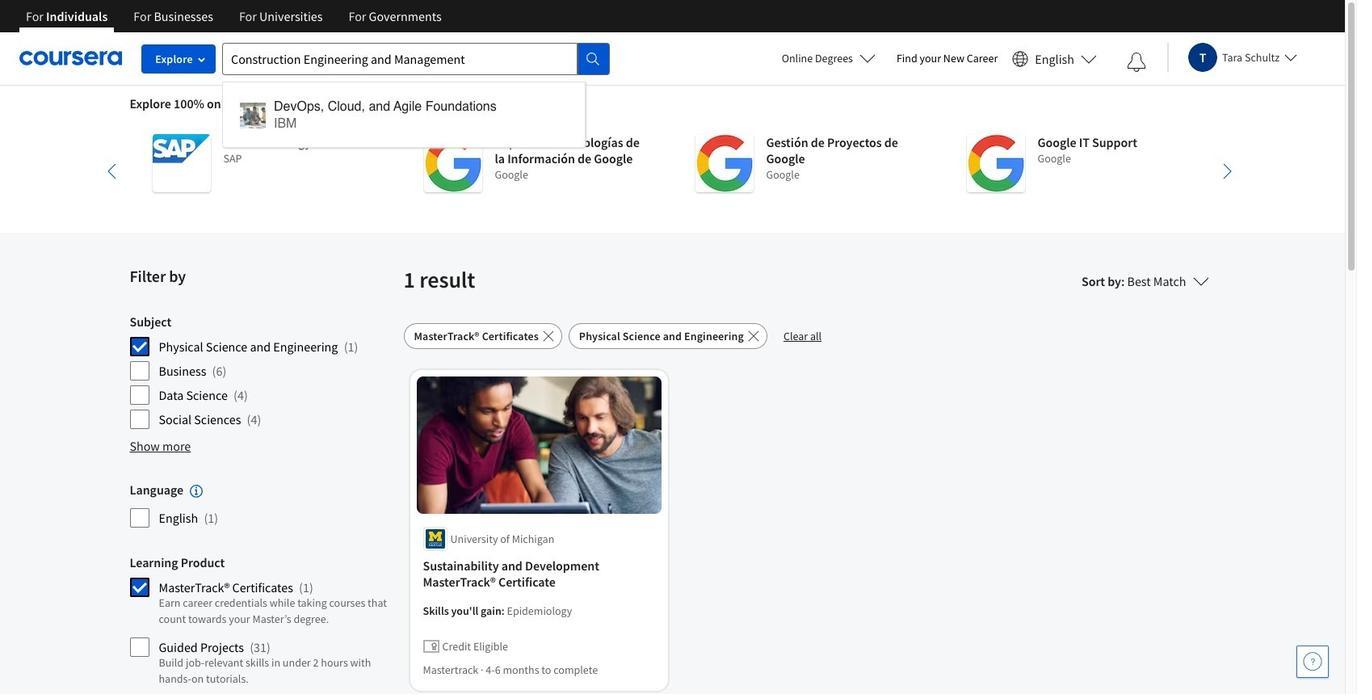 Task type: vqa. For each thing, say whether or not it's contained in the screenshot.
LEARN to the middle
no



Task type: locate. For each thing, give the bounding box(es) containing it.
0 horizontal spatial google image
[[424, 134, 482, 192]]

1 group from the top
[[130, 314, 394, 430]]

1 vertical spatial group
[[130, 482, 394, 529]]

2 horizontal spatial google image
[[967, 134, 1025, 192]]

3 group from the top
[[130, 555, 394, 694]]

information about this filter group image
[[190, 485, 203, 498]]

group
[[130, 314, 394, 430], [130, 482, 394, 529], [130, 555, 394, 694]]

2 google image from the left
[[695, 134, 754, 192]]

2 vertical spatial group
[[130, 555, 394, 694]]

help center image
[[1304, 652, 1323, 672]]

What do you want to learn? text field
[[222, 42, 578, 75]]

suggestion image image
[[240, 102, 266, 128]]

google image
[[424, 134, 482, 192], [695, 134, 754, 192], [967, 134, 1025, 192]]

0 vertical spatial group
[[130, 314, 394, 430]]

sap image
[[152, 134, 211, 192]]

1 horizontal spatial google image
[[695, 134, 754, 192]]

None search field
[[222, 42, 610, 147]]



Task type: describe. For each thing, give the bounding box(es) containing it.
1 google image from the left
[[424, 134, 482, 192]]

2 group from the top
[[130, 482, 394, 529]]

3 google image from the left
[[967, 134, 1025, 192]]

banner navigation
[[13, 0, 455, 44]]

coursera image
[[19, 45, 122, 71]]



